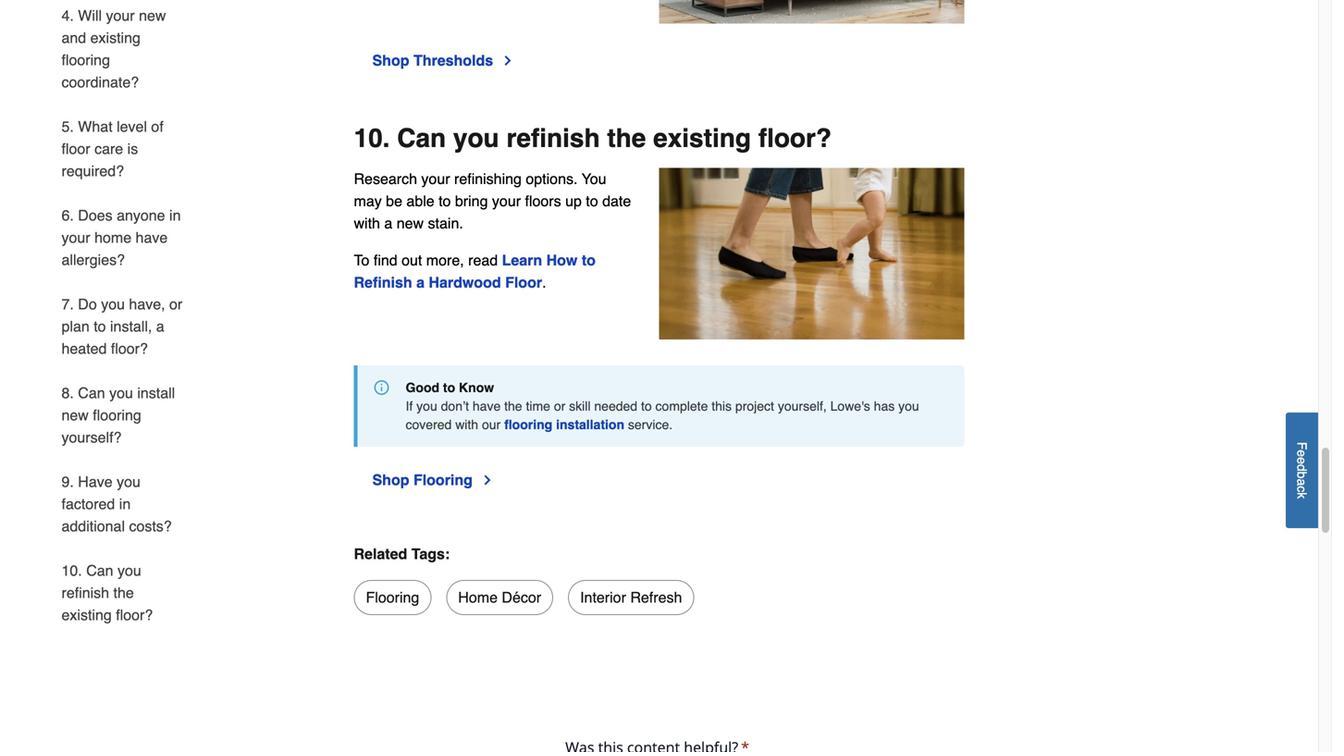 Task type: locate. For each thing, give the bounding box(es) containing it.
the
[[608, 123, 646, 153], [505, 399, 523, 414], [113, 585, 134, 602]]

0 horizontal spatial the
[[113, 585, 134, 602]]

a inside button
[[1295, 479, 1310, 486]]

1 vertical spatial 10. can you refinish the existing floor?
[[62, 562, 153, 624]]

1 horizontal spatial with
[[456, 417, 479, 432]]

0 vertical spatial with
[[354, 215, 380, 232]]

chevron right image inside shop flooring link
[[480, 473, 495, 488]]

refinish down additional on the bottom left of page
[[62, 585, 109, 602]]

2 e from the top
[[1295, 457, 1310, 464]]

learn how to refinish a hardwood floor link
[[354, 252, 596, 291]]

can up the "research"
[[397, 123, 446, 153]]

existing inside 10. can you refinish the existing floor?
[[62, 607, 112, 624]]

or inside if you don't have the time or skill needed to complete this project yourself, lowe's has you covered with our
[[554, 399, 566, 414]]

have
[[136, 229, 168, 246], [473, 399, 501, 414]]

refinish up options. at the left
[[507, 123, 600, 153]]

with down may on the top left of the page
[[354, 215, 380, 232]]

with inside research your refinishing options. you may be able to bring your floors up to date with a new stain.
[[354, 215, 380, 232]]

2 horizontal spatial new
[[397, 215, 424, 232]]

to right 'plan'
[[94, 318, 106, 335]]

1 vertical spatial the
[[505, 399, 523, 414]]

in up costs?
[[119, 496, 131, 513]]

you right have
[[117, 473, 141, 491]]

1 shop from the top
[[373, 52, 410, 69]]

1 horizontal spatial in
[[169, 207, 181, 224]]

bring
[[455, 192, 488, 210]]

a down to find out more, read
[[417, 274, 425, 291]]

can right '8.'
[[78, 385, 105, 402]]

to
[[439, 192, 451, 210], [586, 192, 599, 210], [582, 252, 596, 269], [94, 318, 106, 335], [443, 380, 456, 395], [641, 399, 652, 414]]

the up date
[[608, 123, 646, 153]]

plan
[[62, 318, 90, 335]]

to up service.
[[641, 399, 652, 414]]

existing for 10. can you refinish the existing floor? link on the left bottom of the page
[[62, 607, 112, 624]]

6. does anyone in your home have allergies?
[[62, 207, 181, 268]]

shop down covered
[[373, 472, 410, 489]]

1 vertical spatial with
[[456, 417, 479, 432]]

flooring inside 4. will your new and existing flooring coordinate?
[[62, 51, 110, 68]]

0 vertical spatial 10. can you refinish the existing floor?
[[354, 123, 832, 153]]

10. down additional on the bottom left of page
[[62, 562, 82, 579]]

to inside if you don't have the time or skill needed to complete this project yourself, lowe's has you covered with our
[[641, 399, 652, 414]]

do
[[78, 296, 97, 313]]

a up k
[[1295, 479, 1310, 486]]

of
[[151, 118, 164, 135]]

your down 6.
[[62, 229, 90, 246]]

home décor
[[458, 589, 542, 606]]

1 horizontal spatial have
[[473, 399, 501, 414]]

your inside 6. does anyone in your home have allergies?
[[62, 229, 90, 246]]

learn
[[502, 252, 543, 269]]

chevron right image down our on the left bottom of page
[[480, 473, 495, 488]]

0 vertical spatial flooring
[[414, 472, 473, 489]]

5. what level of floor care is required? link
[[62, 105, 186, 193]]

1 vertical spatial refinish
[[62, 585, 109, 602]]

chevron right image right thresholds
[[501, 53, 516, 68]]

the inside 10. can you refinish the existing floor?
[[113, 585, 134, 602]]

1 vertical spatial or
[[554, 399, 566, 414]]

0 horizontal spatial new
[[62, 407, 89, 424]]

new inside research your refinishing options. you may be able to bring your floors up to date with a new stain.
[[397, 215, 424, 232]]

0 vertical spatial new
[[139, 7, 166, 24]]

existing
[[90, 29, 141, 46], [654, 123, 752, 153], [62, 607, 112, 624]]

1 vertical spatial existing
[[654, 123, 752, 153]]

and
[[62, 29, 86, 46]]

factored
[[62, 496, 115, 513]]

10. inside 10. can you refinish the existing floor?
[[62, 562, 82, 579]]

2 vertical spatial floor?
[[116, 607, 153, 624]]

0 vertical spatial have
[[136, 229, 168, 246]]

0 vertical spatial in
[[169, 207, 181, 224]]

10. up the "research"
[[354, 123, 390, 153]]

1 horizontal spatial chevron right image
[[501, 53, 516, 68]]

10. can you refinish the existing floor? up you at left
[[354, 123, 832, 153]]

able
[[407, 192, 435, 210]]

2 shop from the top
[[373, 472, 410, 489]]

the down costs?
[[113, 585, 134, 602]]

chevron right image inside shop thresholds link
[[501, 53, 516, 68]]

can for '8. can you install new flooring yourself?' link
[[78, 385, 105, 402]]

you left install
[[109, 385, 133, 402]]

stain.
[[428, 215, 464, 232]]

install
[[137, 385, 175, 402]]

1 horizontal spatial the
[[505, 399, 523, 414]]

can down additional on the bottom left of page
[[86, 562, 113, 579]]

your inside 4. will your new and existing flooring coordinate?
[[106, 7, 135, 24]]

you
[[453, 123, 500, 153], [101, 296, 125, 313], [109, 385, 133, 402], [417, 399, 438, 414], [899, 399, 920, 414], [117, 473, 141, 491], [118, 562, 141, 579]]

our
[[482, 417, 501, 432]]

shop left thresholds
[[373, 52, 410, 69]]

1 vertical spatial flooring
[[366, 589, 420, 606]]

0 vertical spatial or
[[169, 296, 183, 313]]

0 horizontal spatial have
[[136, 229, 168, 246]]

a inside learn how to refinish a hardwood floor
[[417, 274, 425, 291]]

have down anyone
[[136, 229, 168, 246]]

0 horizontal spatial chevron right image
[[480, 473, 495, 488]]

tags:
[[412, 546, 450, 563]]

2 vertical spatial can
[[86, 562, 113, 579]]

0 horizontal spatial with
[[354, 215, 380, 232]]

2 vertical spatial new
[[62, 407, 89, 424]]

existing inside 4. will your new and existing flooring coordinate?
[[90, 29, 141, 46]]

décor
[[502, 589, 542, 606]]

flooring down and
[[62, 51, 110, 68]]

1 horizontal spatial 10.
[[354, 123, 390, 153]]

1 horizontal spatial or
[[554, 399, 566, 414]]

or
[[169, 296, 183, 313], [554, 399, 566, 414]]

0 horizontal spatial refinish
[[62, 585, 109, 602]]

0 horizontal spatial or
[[169, 296, 183, 313]]

you right do
[[101, 296, 125, 313]]

floor?
[[759, 123, 832, 153], [111, 340, 148, 357], [116, 607, 153, 624]]

anyone
[[117, 207, 165, 224]]

know
[[459, 380, 494, 395]]

interior refresh link
[[568, 580, 695, 616]]

e up d
[[1295, 450, 1310, 457]]

project
[[736, 399, 775, 414]]

0 vertical spatial refinish
[[507, 123, 600, 153]]

can inside 10. can you refinish the existing floor?
[[86, 562, 113, 579]]

2 vertical spatial the
[[113, 585, 134, 602]]

shop thresholds link
[[373, 49, 516, 72]]

additional
[[62, 518, 125, 535]]

required?
[[62, 162, 124, 180]]

in inside 6. does anyone in your home have allergies?
[[169, 207, 181, 224]]

can inside 8. can you install new flooring yourself?
[[78, 385, 105, 402]]

skill
[[569, 399, 591, 414]]

new
[[139, 7, 166, 24], [397, 215, 424, 232], [62, 407, 89, 424]]

with down don't
[[456, 417, 479, 432]]

e
[[1295, 450, 1310, 457], [1295, 457, 1310, 464]]

0 vertical spatial existing
[[90, 29, 141, 46]]

1 vertical spatial can
[[78, 385, 105, 402]]

home
[[94, 229, 132, 246]]

0 vertical spatial chevron right image
[[501, 53, 516, 68]]

new right will
[[139, 7, 166, 24]]

0 horizontal spatial 10.
[[62, 562, 82, 579]]

2 vertical spatial existing
[[62, 607, 112, 624]]

1 vertical spatial in
[[119, 496, 131, 513]]

a down have,
[[156, 318, 164, 335]]

you inside '7. do you have, or plan to install, a heated floor?'
[[101, 296, 125, 313]]

a down be
[[384, 215, 393, 232]]

flooring inside flooring link
[[366, 589, 420, 606]]

chevron right image
[[501, 53, 516, 68], [480, 473, 495, 488]]

how
[[547, 252, 578, 269]]

1 vertical spatial 10.
[[62, 562, 82, 579]]

your right will
[[106, 7, 135, 24]]

a bedroom with light white and gray walls, linen furniture and light hardwood floors. image
[[659, 0, 965, 24]]

0 horizontal spatial in
[[119, 496, 131, 513]]

you
[[582, 170, 607, 187]]

1 vertical spatial chevron right image
[[480, 473, 495, 488]]

heated
[[62, 340, 107, 357]]

complete
[[656, 399, 708, 414]]

chevron right image for thresholds
[[501, 53, 516, 68]]

a inside research your refinishing options. you may be able to bring your floors up to date with a new stain.
[[384, 215, 393, 232]]

is
[[127, 140, 138, 157]]

8. can you install new flooring yourself?
[[62, 385, 175, 446]]

1 horizontal spatial new
[[139, 7, 166, 24]]

in
[[169, 207, 181, 224], [119, 496, 131, 513]]

10.
[[354, 123, 390, 153], [62, 562, 82, 579]]

flooring down related tags:
[[366, 589, 420, 606]]

can
[[397, 123, 446, 153], [78, 385, 105, 402], [86, 562, 113, 579]]

e up b in the right of the page
[[1295, 457, 1310, 464]]

the left time
[[505, 399, 523, 414]]

10. can you refinish the existing floor? down additional on the bottom left of page
[[62, 562, 153, 624]]

1 vertical spatial floor?
[[111, 340, 148, 357]]

1 horizontal spatial refinish
[[507, 123, 600, 153]]

your down refinishing
[[492, 192, 521, 210]]

or right have,
[[169, 296, 183, 313]]

flooring
[[62, 51, 110, 68], [93, 407, 141, 424], [505, 417, 553, 432]]

new down the able
[[397, 215, 424, 232]]

or up flooring installation link on the bottom
[[554, 399, 566, 414]]

a
[[384, 215, 393, 232], [417, 274, 425, 291], [156, 318, 164, 335], [1295, 479, 1310, 486]]

refresh
[[631, 589, 683, 606]]

flooring down time
[[505, 417, 553, 432]]

this
[[712, 399, 732, 414]]

to right how
[[582, 252, 596, 269]]

home
[[458, 589, 498, 606]]

0 horizontal spatial 10. can you refinish the existing floor?
[[62, 562, 153, 624]]

shop thresholds
[[373, 52, 494, 69]]

flooring up yourself?
[[93, 407, 141, 424]]

refinish
[[507, 123, 600, 153], [62, 585, 109, 602]]

your
[[106, 7, 135, 24], [422, 170, 450, 187], [492, 192, 521, 210], [62, 229, 90, 246]]

new down '8.'
[[62, 407, 89, 424]]

1 vertical spatial new
[[397, 215, 424, 232]]

care
[[94, 140, 123, 157]]

have inside if you don't have the time or skill needed to complete this project yourself, lowe's has you covered with our
[[473, 399, 501, 414]]

0 vertical spatial shop
[[373, 52, 410, 69]]

have up our on the left bottom of page
[[473, 399, 501, 414]]

flooring down covered
[[414, 472, 473, 489]]

with
[[354, 215, 380, 232], [456, 417, 479, 432]]

thresholds
[[414, 52, 494, 69]]

you right if
[[417, 399, 438, 414]]

2 horizontal spatial the
[[608, 123, 646, 153]]

in right anyone
[[169, 207, 181, 224]]

1 vertical spatial have
[[473, 399, 501, 414]]

1 vertical spatial shop
[[373, 472, 410, 489]]

5.
[[62, 118, 74, 135]]



Task type: vqa. For each thing, say whether or not it's contained in the screenshot.
flooring
yes



Task type: describe. For each thing, give the bounding box(es) containing it.
c
[[1295, 486, 1310, 493]]

to inside '7. do you have, or plan to install, a heated floor?'
[[94, 318, 106, 335]]

installation
[[556, 417, 625, 432]]

0 vertical spatial can
[[397, 123, 446, 153]]

you inside the 9. have you factored in additional costs?
[[117, 473, 141, 491]]

lowe's
[[831, 399, 871, 414]]

shop flooring link
[[373, 469, 495, 491]]

good
[[406, 380, 440, 395]]

flooring installation service.
[[505, 417, 673, 432]]

refinishing
[[454, 170, 522, 187]]

4. will your new and existing flooring coordinate?
[[62, 7, 166, 91]]

9. have you factored in additional costs? link
[[62, 460, 186, 549]]

yourself,
[[778, 399, 827, 414]]

will
[[78, 7, 102, 24]]

up
[[566, 192, 582, 210]]

1 e from the top
[[1295, 450, 1310, 457]]

date
[[603, 192, 631, 210]]

refinish inside 10. can you refinish the existing floor?
[[62, 585, 109, 602]]

a mother and baby walking on a hardwood floor. image
[[659, 168, 965, 340]]

to right up at the left top
[[586, 192, 599, 210]]

shop flooring
[[373, 472, 473, 489]]

9. have you factored in additional costs?
[[62, 473, 172, 535]]

have
[[78, 473, 113, 491]]

level
[[117, 118, 147, 135]]

allergies?
[[62, 251, 125, 268]]

chevron right image for flooring
[[480, 473, 495, 488]]

8. can you install new flooring yourself? link
[[62, 371, 186, 460]]

7. do you have, or plan to install, a heated floor?
[[62, 296, 183, 357]]

shop for shop flooring
[[373, 472, 410, 489]]

covered
[[406, 417, 452, 432]]

in inside the 9. have you factored in additional costs?
[[119, 496, 131, 513]]

options.
[[526, 170, 578, 187]]

1 horizontal spatial 10. can you refinish the existing floor?
[[354, 123, 832, 153]]

time
[[526, 399, 551, 414]]

7.
[[62, 296, 74, 313]]

be
[[386, 192, 403, 210]]

hardwood
[[429, 274, 501, 291]]

to
[[354, 252, 370, 269]]

f
[[1295, 442, 1310, 450]]

6.
[[62, 207, 74, 224]]

your up the able
[[422, 170, 450, 187]]

10. can you refinish the existing floor? link
[[62, 549, 186, 627]]

interior
[[580, 589, 627, 606]]

related tags:
[[354, 546, 450, 563]]

does
[[78, 207, 113, 224]]

have,
[[129, 296, 165, 313]]

d
[[1295, 464, 1310, 472]]

install,
[[110, 318, 152, 335]]

7. do you have, or plan to install, a heated floor? link
[[62, 282, 186, 371]]

k
[[1295, 492, 1310, 499]]

related
[[354, 546, 408, 563]]

flooring inside shop flooring link
[[414, 472, 473, 489]]

good to know
[[406, 380, 494, 395]]

find
[[374, 252, 398, 269]]

0 vertical spatial floor?
[[759, 123, 832, 153]]

interior refresh
[[580, 589, 683, 606]]

floors
[[525, 192, 561, 210]]

shop for shop thresholds
[[373, 52, 410, 69]]

yourself?
[[62, 429, 122, 446]]

to up don't
[[443, 380, 456, 395]]

what
[[78, 118, 113, 135]]

floor
[[505, 274, 542, 291]]

have inside 6. does anyone in your home have allergies?
[[136, 229, 168, 246]]

4. will your new and existing flooring coordinate? link
[[62, 0, 186, 105]]

service.
[[628, 417, 673, 432]]

or inside '7. do you have, or plan to install, a heated floor?'
[[169, 296, 183, 313]]

with inside if you don't have the time or skill needed to complete this project yourself, lowe's has you covered with our
[[456, 417, 479, 432]]

to inside learn how to refinish a hardwood floor
[[582, 252, 596, 269]]

f e e d b a c k button
[[1287, 413, 1319, 528]]

b
[[1295, 472, 1310, 479]]

6. does anyone in your home have allergies? link
[[62, 193, 186, 282]]

8.
[[62, 385, 74, 402]]

to find out more, read
[[354, 252, 502, 269]]

costs?
[[129, 518, 172, 535]]

you up refinishing
[[453, 123, 500, 153]]

out
[[402, 252, 422, 269]]

the inside if you don't have the time or skill needed to complete this project yourself, lowe's has you covered with our
[[505, 399, 523, 414]]

you right has
[[899, 399, 920, 414]]

5. what level of floor care is required?
[[62, 118, 164, 180]]

floor
[[62, 140, 90, 157]]

learn how to refinish a hardwood floor
[[354, 252, 596, 291]]

new inside 8. can you install new flooring yourself?
[[62, 407, 89, 424]]

flooring link
[[354, 580, 432, 616]]

a inside '7. do you have, or plan to install, a heated floor?'
[[156, 318, 164, 335]]

you inside 8. can you install new flooring yourself?
[[109, 385, 133, 402]]

to up stain.
[[439, 192, 451, 210]]

9.
[[62, 473, 74, 491]]

flooring inside 8. can you install new flooring yourself?
[[93, 407, 141, 424]]

research your refinishing options. you may be able to bring your floors up to date with a new stain.
[[354, 170, 631, 232]]

.
[[542, 274, 547, 291]]

f e e d b a c k
[[1295, 442, 1310, 499]]

0 vertical spatial the
[[608, 123, 646, 153]]

coordinate?
[[62, 74, 139, 91]]

info image
[[374, 380, 389, 395]]

0 vertical spatial 10.
[[354, 123, 390, 153]]

4.
[[62, 7, 74, 24]]

more,
[[426, 252, 464, 269]]

read
[[468, 252, 498, 269]]

existing for 4. will your new and existing flooring coordinate? link
[[90, 29, 141, 46]]

new inside 4. will your new and existing flooring coordinate?
[[139, 7, 166, 24]]

flooring installation link
[[505, 417, 625, 432]]

floor? inside '7. do you have, or plan to install, a heated floor?'
[[111, 340, 148, 357]]

home décor link
[[446, 580, 554, 616]]

if you don't have the time or skill needed to complete this project yourself, lowe's has you covered with our
[[406, 399, 920, 432]]

can for 10. can you refinish the existing floor? link on the left bottom of the page
[[86, 562, 113, 579]]

don't
[[441, 399, 469, 414]]

refinish
[[354, 274, 412, 291]]

you down costs?
[[118, 562, 141, 579]]



